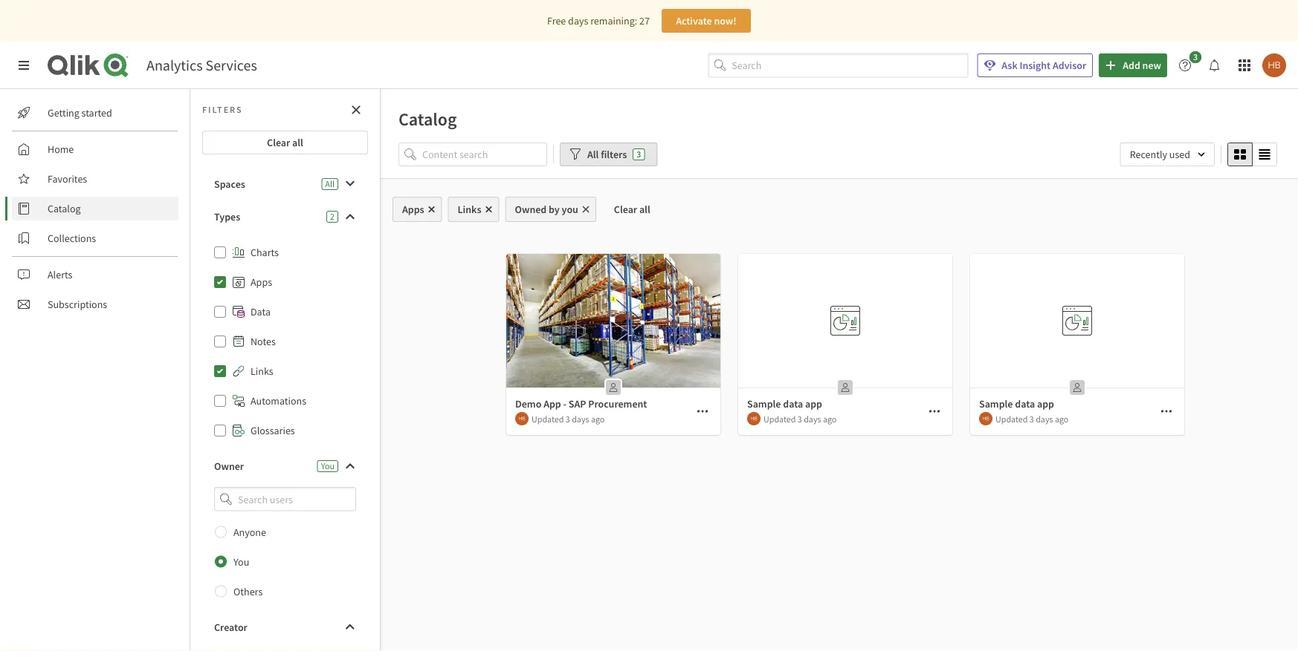 Task type: locate. For each thing, give the bounding box(es) containing it.
procurement
[[588, 398, 647, 411]]

0 horizontal spatial updated 3 days ago
[[532, 414, 605, 425]]

notes
[[251, 335, 276, 349]]

2 ago from the left
[[823, 414, 837, 425]]

2 updated from the left
[[764, 414, 796, 425]]

2 data from the left
[[1015, 398, 1035, 411]]

Search users text field
[[235, 488, 338, 512]]

howard brown image for more actions image
[[979, 413, 992, 426]]

1 howard brown element from the left
[[515, 413, 529, 426]]

1 horizontal spatial personal element
[[833, 376, 857, 400]]

1 horizontal spatial clear all
[[614, 203, 650, 216]]

Recently used field
[[1120, 143, 1215, 167]]

3
[[1193, 51, 1198, 63], [637, 149, 641, 160], [566, 414, 570, 425], [798, 414, 802, 425], [1030, 414, 1034, 425]]

1 more actions image from the left
[[697, 406, 708, 418]]

you
[[321, 461, 335, 472], [233, 556, 249, 569]]

1 horizontal spatial all
[[587, 148, 599, 161]]

1 horizontal spatial sample data app
[[979, 398, 1054, 411]]

ago
[[591, 414, 605, 425], [823, 414, 837, 425], [1055, 414, 1069, 425]]

clear all
[[267, 136, 303, 149], [614, 203, 650, 216]]

2 howard brown element from the left
[[747, 413, 761, 426]]

1 vertical spatial catalog
[[48, 202, 81, 216]]

1 vertical spatial all
[[325, 178, 335, 190]]

2 horizontal spatial updated 3 days ago
[[995, 414, 1069, 425]]

1 horizontal spatial data
[[1015, 398, 1035, 411]]

others
[[233, 586, 263, 599]]

1 horizontal spatial howard brown element
[[747, 413, 761, 426]]

0 horizontal spatial ago
[[591, 414, 605, 425]]

by
[[549, 203, 560, 216]]

recently used
[[1130, 148, 1190, 161]]

data
[[251, 306, 271, 319]]

all
[[292, 136, 303, 149], [639, 203, 650, 216]]

0 horizontal spatial sample data app
[[747, 398, 822, 411]]

app
[[805, 398, 822, 411], [1037, 398, 1054, 411]]

howard brown image
[[515, 413, 529, 426], [747, 413, 761, 426], [979, 413, 992, 426]]

ago for more actions icon corresponding to sample data app personal element
[[823, 414, 837, 425]]

insight
[[1020, 59, 1051, 72]]

1 vertical spatial clear all button
[[602, 197, 662, 222]]

2 sample data app from the left
[[979, 398, 1054, 411]]

all for clear all button to the left
[[292, 136, 303, 149]]

0 horizontal spatial apps
[[251, 276, 272, 289]]

types
[[214, 210, 240, 224]]

links down notes
[[251, 365, 273, 378]]

2 horizontal spatial howard brown image
[[979, 413, 992, 426]]

3 ago from the left
[[1055, 414, 1069, 425]]

favorites link
[[12, 167, 178, 191]]

updated
[[532, 414, 564, 425], [764, 414, 796, 425], [995, 414, 1028, 425]]

0 vertical spatial links
[[458, 203, 481, 216]]

services
[[206, 56, 257, 75]]

2 horizontal spatial updated
[[995, 414, 1028, 425]]

0 horizontal spatial personal element
[[601, 376, 625, 400]]

2 app from the left
[[1037, 398, 1054, 411]]

apps
[[402, 203, 424, 216], [251, 276, 272, 289]]

catalog
[[398, 108, 457, 130], [48, 202, 81, 216]]

0 vertical spatial all
[[292, 136, 303, 149]]

0 horizontal spatial howard brown image
[[515, 413, 529, 426]]

2 updated 3 days ago from the left
[[764, 414, 837, 425]]

owned
[[515, 203, 547, 216]]

1 horizontal spatial updated 3 days ago
[[764, 414, 837, 425]]

1 horizontal spatial you
[[321, 461, 335, 472]]

close sidebar menu image
[[18, 59, 30, 71]]

howard brown element
[[515, 413, 529, 426], [747, 413, 761, 426], [979, 413, 992, 426]]

all
[[587, 148, 599, 161], [325, 178, 335, 190]]

clear all button up the spaces
[[202, 131, 368, 155]]

howard brown element for more actions image
[[979, 413, 992, 426]]

0 horizontal spatial you
[[233, 556, 249, 569]]

1 horizontal spatial howard brown image
[[747, 413, 761, 426]]

clear
[[267, 136, 290, 149], [614, 203, 637, 216]]

1 vertical spatial clear
[[614, 203, 637, 216]]

collections link
[[12, 227, 178, 251]]

0 horizontal spatial clear all
[[267, 136, 303, 149]]

spaces
[[214, 178, 245, 191]]

2 horizontal spatial howard brown element
[[979, 413, 992, 426]]

links
[[458, 203, 481, 216], [251, 365, 273, 378]]

data
[[783, 398, 803, 411], [1015, 398, 1035, 411]]

0 horizontal spatial updated
[[532, 414, 564, 425]]

updated for "howard brown" 'element' corresponding to more actions icon corresponding to demo app - sap procurement
[[532, 414, 564, 425]]

2 howard brown image from the left
[[747, 413, 761, 426]]

links right apps button
[[458, 203, 481, 216]]

navigation pane element
[[0, 95, 190, 323]]

0 horizontal spatial catalog
[[48, 202, 81, 216]]

1 updated 3 days ago from the left
[[532, 414, 605, 425]]

data for "howard brown" 'element' associated with more actions icon corresponding to sample data app
[[783, 398, 803, 411]]

0 horizontal spatial clear
[[267, 136, 290, 149]]

all left filters
[[587, 148, 599, 161]]

1 sample data app from the left
[[747, 398, 822, 411]]

0 horizontal spatial more actions image
[[697, 406, 708, 418]]

2 personal element from the left
[[833, 376, 857, 400]]

0 horizontal spatial howard brown element
[[515, 413, 529, 426]]

1 horizontal spatial more actions image
[[929, 406, 940, 418]]

howard brown image
[[1262, 54, 1286, 77]]

1 data from the left
[[783, 398, 803, 411]]

owned by you button
[[505, 197, 596, 222]]

2 more actions image from the left
[[929, 406, 940, 418]]

updated for "howard brown" 'element' associated with more actions icon corresponding to sample data app
[[764, 414, 796, 425]]

0 horizontal spatial all
[[325, 178, 335, 190]]

ago for more actions icon corresponding to demo app - sap procurement's personal element
[[591, 414, 605, 425]]

1 horizontal spatial links
[[458, 203, 481, 216]]

personal element
[[601, 376, 625, 400], [833, 376, 857, 400], [1065, 376, 1089, 400]]

1 horizontal spatial apps
[[402, 203, 424, 216]]

1 howard brown image from the left
[[515, 413, 529, 426]]

3 updated from the left
[[995, 414, 1028, 425]]

days
[[568, 14, 588, 28], [572, 414, 589, 425], [804, 414, 821, 425], [1036, 414, 1053, 425]]

you up others
[[233, 556, 249, 569]]

filters
[[601, 148, 627, 161]]

1 vertical spatial clear all
[[614, 203, 650, 216]]

0 horizontal spatial app
[[805, 398, 822, 411]]

0 horizontal spatial data
[[783, 398, 803, 411]]

getting started
[[48, 106, 112, 120]]

catalog down the favorites
[[48, 202, 81, 216]]

0 vertical spatial clear all
[[267, 136, 303, 149]]

-
[[563, 398, 567, 411]]

app for personal element corresponding to more actions image
[[1037, 398, 1054, 411]]

days for more actions icon corresponding to demo app - sap procurement's howard brown image
[[572, 414, 589, 425]]

all for the bottommost clear all button
[[639, 203, 650, 216]]

more actions image
[[1161, 406, 1172, 418]]

clear all button down filters
[[602, 197, 662, 222]]

more actions image
[[697, 406, 708, 418], [929, 406, 940, 418]]

sample data app
[[747, 398, 822, 411], [979, 398, 1054, 411]]

1 horizontal spatial catalog
[[398, 108, 457, 130]]

1 horizontal spatial updated
[[764, 414, 796, 425]]

activate now!
[[676, 14, 737, 28]]

3 howard brown element from the left
[[979, 413, 992, 426]]

0 vertical spatial clear all button
[[202, 131, 368, 155]]

3 inside filters region
[[637, 149, 641, 160]]

new
[[1142, 59, 1161, 72]]

1 vertical spatial you
[[233, 556, 249, 569]]

1 vertical spatial links
[[251, 365, 273, 378]]

sample data app for howard brown image for more actions icon corresponding to sample data app
[[747, 398, 822, 411]]

0 horizontal spatial links
[[251, 365, 273, 378]]

links button
[[448, 197, 499, 222]]

sample
[[747, 398, 781, 411], [979, 398, 1013, 411]]

all filters
[[587, 148, 627, 161]]

0 vertical spatial apps
[[402, 203, 424, 216]]

favorites
[[48, 172, 87, 186]]

1 horizontal spatial clear all button
[[602, 197, 662, 222]]

analytics
[[146, 56, 203, 75]]

all for all filters
[[587, 148, 599, 161]]

apps up data
[[251, 276, 272, 289]]

2 horizontal spatial ago
[[1055, 414, 1069, 425]]

3 personal element from the left
[[1065, 376, 1089, 400]]

recently
[[1130, 148, 1167, 161]]

apps left links 'button'
[[402, 203, 424, 216]]

3 updated 3 days ago from the left
[[995, 414, 1069, 425]]

add new
[[1123, 59, 1161, 72]]

started
[[81, 106, 112, 120]]

0 vertical spatial all
[[587, 148, 599, 161]]

app
[[544, 398, 561, 411]]

you up search users text box
[[321, 461, 335, 472]]

demo app - sap procurement
[[515, 398, 647, 411]]

days for more actions image's howard brown image
[[1036, 414, 1053, 425]]

1 horizontal spatial ago
[[823, 414, 837, 425]]

used
[[1169, 148, 1190, 161]]

3 howard brown image from the left
[[979, 413, 992, 426]]

1 updated from the left
[[532, 414, 564, 425]]

1 horizontal spatial clear
[[614, 203, 637, 216]]

personal element for more actions icon corresponding to demo app - sap procurement
[[601, 376, 625, 400]]

0 horizontal spatial sample
[[747, 398, 781, 411]]

1 horizontal spatial all
[[639, 203, 650, 216]]

switch view group
[[1227, 143, 1277, 167]]

1 vertical spatial all
[[639, 203, 650, 216]]

clear all button
[[202, 131, 368, 155], [602, 197, 662, 222]]

1 app from the left
[[805, 398, 822, 411]]

apps inside button
[[402, 203, 424, 216]]

all up 2
[[325, 178, 335, 190]]

0 vertical spatial you
[[321, 461, 335, 472]]

0 horizontal spatial all
[[292, 136, 303, 149]]

catalog up the content search text box
[[398, 108, 457, 130]]

all inside filters region
[[587, 148, 599, 161]]

updated 3 days ago for more actions icon corresponding to sample data app personal element
[[764, 414, 837, 425]]

1 horizontal spatial sample
[[979, 398, 1013, 411]]

None field
[[202, 488, 368, 512]]

1 personal element from the left
[[601, 376, 625, 400]]

updated 3 days ago
[[532, 414, 605, 425], [764, 414, 837, 425], [995, 414, 1069, 425]]

now!
[[714, 14, 737, 28]]

howard brown element for more actions icon corresponding to sample data app
[[747, 413, 761, 426]]

1 horizontal spatial app
[[1037, 398, 1054, 411]]

1 ago from the left
[[591, 414, 605, 425]]

2 horizontal spatial personal element
[[1065, 376, 1089, 400]]



Task type: vqa. For each thing, say whether or not it's contained in the screenshot.
"used"
yes



Task type: describe. For each thing, give the bounding box(es) containing it.
activate
[[676, 14, 712, 28]]

0 vertical spatial catalog
[[398, 108, 457, 130]]

updated for "howard brown" 'element' related to more actions image
[[995, 414, 1028, 425]]

home
[[48, 143, 74, 156]]

ask insight advisor button
[[977, 54, 1093, 77]]

clear all for clear all button to the left
[[267, 136, 303, 149]]

27
[[639, 14, 650, 28]]

subscriptions
[[48, 298, 107, 311]]

anyone
[[233, 526, 266, 539]]

sample data app for more actions image's howard brown image
[[979, 398, 1054, 411]]

0 horizontal spatial clear all button
[[202, 131, 368, 155]]

owner
[[214, 460, 244, 474]]

you
[[562, 203, 578, 216]]

automations
[[251, 395, 306, 408]]

apps button
[[393, 197, 442, 222]]

clear all for the bottommost clear all button
[[614, 203, 650, 216]]

3 button
[[1173, 51, 1206, 77]]

getting
[[48, 106, 79, 120]]

howard brown element for more actions icon corresponding to demo app - sap procurement
[[515, 413, 529, 426]]

add new button
[[1099, 54, 1167, 77]]

analytics services element
[[146, 56, 257, 75]]

charts
[[251, 246, 279, 259]]

app for more actions icon corresponding to sample data app personal element
[[805, 398, 822, 411]]

Search text field
[[732, 53, 968, 78]]

1 vertical spatial apps
[[251, 276, 272, 289]]

creator
[[214, 621, 247, 635]]

all for all
[[325, 178, 335, 190]]

home link
[[12, 138, 178, 161]]

more actions image for demo app - sap procurement
[[697, 406, 708, 418]]

howard brown image for more actions icon corresponding to demo app - sap procurement
[[515, 413, 529, 426]]

subscriptions link
[[12, 293, 178, 317]]

3 inside dropdown button
[[1193, 51, 1198, 63]]

ask
[[1002, 59, 1018, 72]]

free days remaining: 27
[[547, 14, 650, 28]]

updated 3 days ago for more actions icon corresponding to demo app - sap procurement's personal element
[[532, 414, 605, 425]]

you inside owner option group
[[233, 556, 249, 569]]

alerts link
[[12, 263, 178, 287]]

data for "howard brown" 'element' related to more actions image
[[1015, 398, 1035, 411]]

catalog inside navigation pane 'element'
[[48, 202, 81, 216]]

howard brown image for more actions icon corresponding to sample data app
[[747, 413, 761, 426]]

analytics services
[[146, 56, 257, 75]]

activate now! link
[[662, 9, 751, 33]]

sap
[[569, 398, 586, 411]]

ask insight advisor
[[1002, 59, 1086, 72]]

free
[[547, 14, 566, 28]]

catalog link
[[12, 197, 178, 221]]

owned by you
[[515, 203, 578, 216]]

updated 3 days ago for personal element corresponding to more actions image
[[995, 414, 1069, 425]]

Content search text field
[[422, 143, 547, 167]]

owner option group
[[202, 518, 368, 607]]

add
[[1123, 59, 1140, 72]]

1 sample from the left
[[747, 398, 781, 411]]

creator option group
[[202, 649, 368, 652]]

getting started link
[[12, 101, 178, 125]]

days for howard brown image for more actions icon corresponding to sample data app
[[804, 414, 821, 425]]

creator button
[[202, 616, 368, 640]]

2
[[330, 211, 335, 223]]

filters region
[[381, 140, 1298, 178]]

glossaries
[[251, 425, 295, 438]]

more actions image for sample data app
[[929, 406, 940, 418]]

personal element for more actions icon corresponding to sample data app
[[833, 376, 857, 400]]

filters
[[202, 104, 243, 116]]

advisor
[[1053, 59, 1086, 72]]

alerts
[[48, 268, 72, 282]]

ago for personal element corresponding to more actions image
[[1055, 414, 1069, 425]]

0 vertical spatial clear
[[267, 136, 290, 149]]

qlik sense app image
[[506, 254, 720, 388]]

remaining:
[[590, 14, 637, 28]]

searchbar element
[[708, 53, 968, 78]]

2 sample from the left
[[979, 398, 1013, 411]]

personal element for more actions image
[[1065, 376, 1089, 400]]

collections
[[48, 232, 96, 245]]

links inside links 'button'
[[458, 203, 481, 216]]

demo
[[515, 398, 541, 411]]



